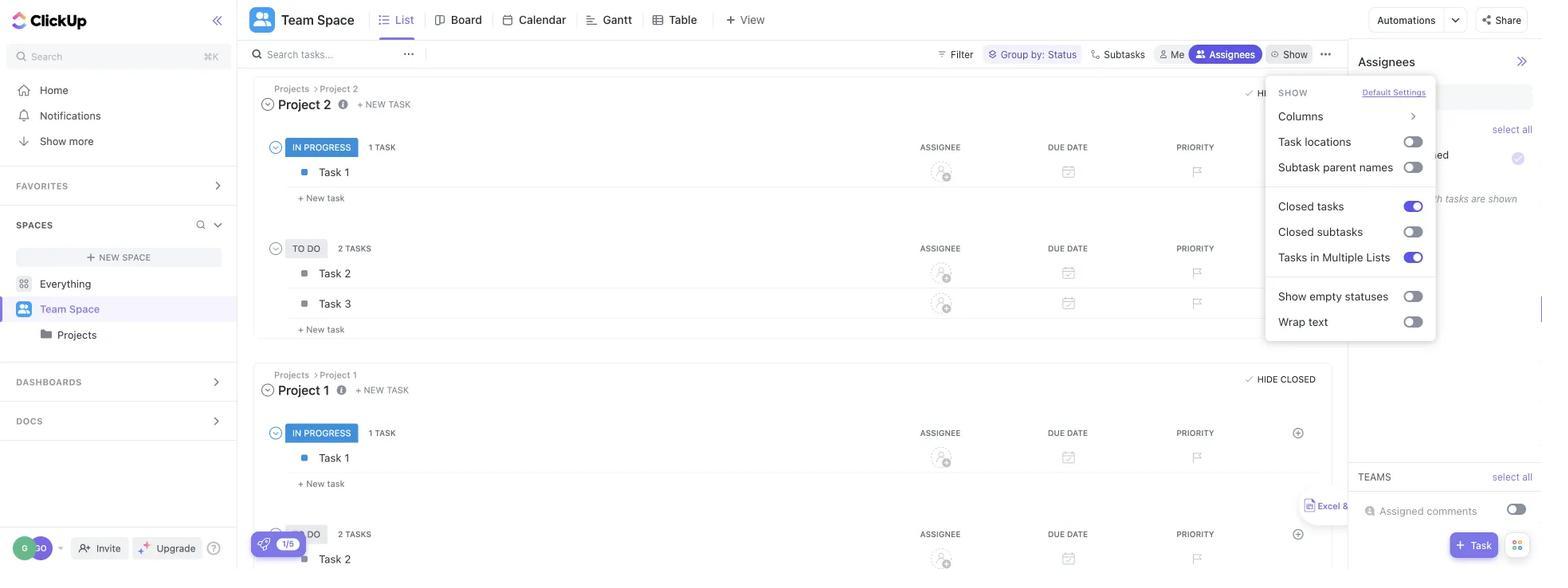 Task type: vqa. For each thing, say whether or not it's contained in the screenshot.
"text field"
no



Task type: describe. For each thing, give the bounding box(es) containing it.
unassigned 6 tasks
[[1392, 148, 1449, 170]]

‎task 2 link
[[315, 546, 874, 569]]

show empty statuses
[[1278, 290, 1389, 303]]

board
[[451, 13, 482, 26]]

wrap text button
[[1272, 309, 1404, 335]]

statuses
[[1345, 290, 1389, 303]]

favorites button
[[0, 167, 238, 205]]

upgrade link
[[132, 537, 202, 559]]

closed subtasks button
[[1272, 219, 1404, 245]]

default
[[1363, 88, 1391, 97]]

onboarding checklist button element
[[257, 538, 270, 551]]

calendar
[[519, 13, 566, 26]]

automations
[[1378, 14, 1436, 25]]

+ new task down task 1
[[298, 193, 345, 203]]

list info image
[[337, 385, 346, 395]]

2 select from the top
[[1493, 471, 1520, 483]]

docs
[[16, 416, 43, 426]]

1 vertical spatial space
[[122, 252, 151, 263]]

1 horizontal spatial assignees
[[1358, 54, 1415, 68]]

1 select all from the top
[[1493, 124, 1533, 135]]

task right list info icon
[[388, 99, 411, 109]]

new space
[[99, 252, 151, 263]]

hide for list info image
[[1257, 374, 1278, 384]]

Search field
[[1358, 84, 1533, 110]]

assignees inside button
[[1209, 49, 1255, 60]]

task 3
[[319, 297, 351, 310]]

+ new task down ‎task 1
[[298, 479, 345, 489]]

sidebar navigation
[[0, 0, 238, 569]]

excel & csv link
[[1299, 485, 1375, 525]]

‎task 1
[[319, 452, 349, 464]]

table link
[[669, 0, 704, 40]]

gantt link
[[603, 0, 639, 40]]

automations button
[[1370, 8, 1444, 32]]

+ new task down task 3
[[298, 324, 345, 335]]

multiple
[[1322, 251, 1363, 264]]

share
[[1496, 14, 1521, 26]]

excel & csv
[[1318, 501, 1370, 511]]

only
[[1373, 193, 1394, 204]]

new inside sidebar navigation
[[99, 252, 120, 263]]

show inside show empty statuses button
[[1278, 290, 1307, 303]]

lists
[[1366, 251, 1390, 264]]

assignees button
[[1189, 45, 1263, 64]]

tasks in multiple lists
[[1278, 251, 1390, 264]]

excel
[[1318, 501, 1340, 511]]

task right list info image
[[387, 385, 409, 395]]

tasks in multiple lists button
[[1272, 245, 1404, 270]]

2 for ‎task 2
[[345, 553, 351, 565]]

users
[[1397, 193, 1421, 204]]

notifications
[[40, 110, 101, 122]]

csv
[[1352, 501, 1370, 511]]

2 projects link from the left
[[57, 322, 224, 347]]

subtask parent names button
[[1272, 155, 1404, 180]]

task 1
[[319, 166, 349, 178]]

show more
[[40, 135, 94, 147]]

locations
[[1305, 135, 1351, 148]]

closed tasks
[[1278, 200, 1344, 213]]

team for the team space link
[[40, 303, 66, 315]]

in
[[1310, 251, 1319, 264]]

list link
[[395, 0, 421, 40]]

dashboards
[[16, 377, 82, 387]]

me button
[[1153, 45, 1191, 64]]

1 projects link from the left
[[2, 322, 224, 347]]

subtask
[[1278, 161, 1320, 174]]

closed for list info icon
[[1281, 88, 1316, 98]]

more
[[69, 135, 94, 147]]

tasks...
[[301, 49, 333, 60]]

task down ‎task 1
[[327, 479, 345, 489]]

onboarding checklist button image
[[257, 538, 270, 551]]

closed for closed subtasks
[[1278, 225, 1314, 238]]

+ new task right list info image
[[356, 385, 409, 395]]

calendar link
[[519, 0, 573, 40]]

show empty statuses button
[[1272, 284, 1404, 309]]

hide closed button for list info image
[[1241, 371, 1320, 387]]

share button
[[1476, 7, 1528, 33]]

show inside sidebar navigation
[[40, 135, 66, 147]]

empty
[[1310, 290, 1342, 303]]

closed for list info image
[[1281, 374, 1316, 384]]

everything
[[40, 278, 91, 290]]

tasks inside button
[[1317, 200, 1344, 213]]

task locations button
[[1272, 129, 1404, 155]]

team space for the team space button
[[281, 12, 355, 27]]

projects
[[57, 329, 97, 341]]

task 2 link
[[315, 260, 874, 287]]

task 3 link
[[315, 290, 874, 317]]

table
[[669, 13, 697, 26]]

list info image
[[338, 99, 348, 109]]

search for search
[[31, 51, 62, 62]]

task for task 2
[[319, 267, 342, 280]]

columns button
[[1272, 104, 1429, 129]]

space for the team space link
[[69, 303, 100, 315]]

+ new task right list info icon
[[357, 99, 411, 109]]

subtask parent names
[[1278, 161, 1393, 174]]

1 select from the top
[[1493, 124, 1520, 135]]

columns
[[1278, 110, 1324, 123]]

home
[[40, 84, 68, 96]]

1/5
[[282, 539, 294, 548]]

with
[[1424, 193, 1443, 204]]



Task type: locate. For each thing, give the bounding box(es) containing it.
‎task for ‎task 2
[[319, 553, 342, 565]]

1 closed from the top
[[1278, 200, 1314, 213]]

2 ‎task from the top
[[319, 553, 342, 565]]

hide closed for 'hide closed' button associated with list info image
[[1257, 374, 1316, 384]]

3
[[345, 297, 351, 310]]

unassigned
[[1392, 148, 1449, 160]]

1 vertical spatial hide closed button
[[1241, 371, 1320, 387]]

team for the team space button
[[281, 12, 314, 27]]

0 vertical spatial 1
[[345, 166, 349, 178]]

hide closed up the columns
[[1257, 88, 1316, 98]]

hide closed
[[1257, 88, 1316, 98], [1257, 374, 1316, 384]]

0 vertical spatial team space
[[281, 12, 355, 27]]

closed up tasks
[[1278, 225, 1314, 238]]

2 vertical spatial space
[[69, 303, 100, 315]]

new
[[366, 99, 386, 109], [306, 193, 325, 203], [99, 252, 120, 263], [306, 324, 325, 335], [364, 385, 384, 395], [306, 479, 325, 489]]

closed subtasks
[[1278, 225, 1363, 238]]

closed up the columns
[[1281, 88, 1316, 98]]

1 2 from the top
[[345, 267, 351, 280]]

tasks right 6
[[1400, 160, 1420, 170]]

0 vertical spatial space
[[317, 12, 355, 27]]

0 horizontal spatial space
[[69, 303, 100, 315]]

1 1 from the top
[[345, 166, 349, 178]]

1 down list info image
[[345, 452, 349, 464]]

hide closed down wrap
[[1257, 374, 1316, 384]]

new right list info image
[[364, 385, 384, 395]]

everything link
[[0, 271, 238, 296]]

new down task 3
[[306, 324, 325, 335]]

notifications link
[[0, 103, 238, 128]]

hide for list info icon
[[1257, 88, 1278, 98]]

new down ‎task 1
[[306, 479, 325, 489]]

task inside button
[[1278, 135, 1302, 148]]

space up projects at left
[[69, 303, 100, 315]]

2 horizontal spatial tasks
[[1445, 193, 1469, 204]]

2 closed from the top
[[1278, 225, 1314, 238]]

team space up tasks...
[[281, 12, 355, 27]]

2 for task 2
[[345, 267, 351, 280]]

0 vertical spatial ‎task
[[319, 452, 342, 464]]

2
[[345, 267, 351, 280], [345, 553, 351, 565]]

task for task 1
[[319, 166, 342, 178]]

task
[[388, 99, 411, 109], [327, 193, 345, 203], [327, 324, 345, 335], [387, 385, 409, 395], [327, 479, 345, 489]]

board link
[[451, 0, 489, 40]]

search tasks...
[[267, 49, 333, 60]]

1 vertical spatial 1
[[345, 452, 349, 464]]

1 vertical spatial team
[[40, 303, 66, 315]]

task 2
[[319, 267, 351, 280]]

closed
[[1281, 88, 1316, 98], [1281, 374, 1316, 384]]

team
[[281, 12, 314, 27], [40, 303, 66, 315]]

2 2 from the top
[[345, 553, 351, 565]]

assignees right me
[[1209, 49, 1255, 60]]

projects link
[[2, 322, 224, 347], [57, 322, 224, 347]]

hide closed button for list info icon
[[1241, 85, 1320, 101]]

team space inside sidebar navigation
[[40, 303, 100, 315]]

text
[[1309, 315, 1328, 328]]

team space
[[281, 12, 355, 27], [40, 303, 100, 315]]

assignees up the default settings
[[1358, 54, 1415, 68]]

2 hide from the top
[[1257, 374, 1278, 384]]

1 hide closed from the top
[[1257, 88, 1316, 98]]

1 vertical spatial hide closed
[[1257, 374, 1316, 384]]

invite
[[96, 543, 121, 554]]

team space button
[[275, 2, 355, 37]]

1 vertical spatial closed
[[1278, 225, 1314, 238]]

1 hide closed button from the top
[[1241, 85, 1320, 101]]

0 horizontal spatial team
[[40, 303, 66, 315]]

search
[[267, 49, 298, 60], [31, 51, 62, 62]]

user group image
[[18, 304, 30, 314]]

‎task for ‎task 1
[[319, 452, 342, 464]]

tasks up the closed subtasks button
[[1317, 200, 1344, 213]]

1 for ‎task 1
[[345, 452, 349, 464]]

⌘k
[[204, 51, 219, 62]]

task inside 'link'
[[319, 166, 342, 178]]

0 horizontal spatial search
[[31, 51, 62, 62]]

are
[[1471, 193, 1486, 204]]

hide closed button up the columns
[[1241, 85, 1320, 101]]

upgrade
[[157, 543, 196, 554]]

1 vertical spatial 2
[[345, 553, 351, 565]]

team space for the team space link
[[40, 303, 100, 315]]

0 horizontal spatial tasks
[[1317, 200, 1344, 213]]

search up home
[[31, 51, 62, 62]]

search left tasks...
[[267, 49, 298, 60]]

‎task 1 link
[[315, 444, 874, 471]]

tasks
[[1278, 251, 1307, 264]]

Search tasks... text field
[[267, 43, 399, 65]]

new up everything link
[[99, 252, 120, 263]]

select all
[[1493, 124, 1533, 135], [1493, 471, 1533, 483]]

hide closed button down wrap
[[1241, 371, 1320, 387]]

space up search tasks... text field
[[317, 12, 355, 27]]

1 closed from the top
[[1281, 88, 1316, 98]]

2 closed from the top
[[1281, 374, 1316, 384]]

6
[[1392, 160, 1398, 170]]

tasks left are
[[1445, 193, 1469, 204]]

closed tasks button
[[1272, 194, 1404, 219]]

task for task locations
[[1278, 135, 1302, 148]]

0 vertical spatial closed
[[1281, 88, 1316, 98]]

settings
[[1393, 88, 1426, 97]]

home link
[[0, 77, 238, 103]]

‎task
[[319, 452, 342, 464], [319, 553, 342, 565]]

list
[[395, 13, 414, 26]]

0 vertical spatial hide
[[1257, 88, 1278, 98]]

space
[[317, 12, 355, 27], [122, 252, 151, 263], [69, 303, 100, 315]]

&
[[1343, 501, 1349, 511]]

1 hide from the top
[[1257, 88, 1278, 98]]

0 vertical spatial hide closed
[[1257, 88, 1316, 98]]

space for the team space button
[[317, 12, 355, 27]]

0 vertical spatial closed
[[1278, 200, 1314, 213]]

1 horizontal spatial team space
[[281, 12, 355, 27]]

2 all from the top
[[1523, 471, 1533, 483]]

0 vertical spatial team
[[281, 12, 314, 27]]

1 ‎task from the top
[[319, 452, 342, 464]]

1
[[345, 166, 349, 178], [345, 452, 349, 464]]

task down task 3
[[327, 324, 345, 335]]

2 horizontal spatial space
[[317, 12, 355, 27]]

team down everything
[[40, 303, 66, 315]]

1 vertical spatial team space
[[40, 303, 100, 315]]

1 for task 1
[[345, 166, 349, 178]]

tasks
[[1400, 160, 1420, 170], [1445, 193, 1469, 204], [1317, 200, 1344, 213]]

team space inside button
[[281, 12, 355, 27]]

new down task 1
[[306, 193, 325, 203]]

me
[[1171, 49, 1185, 60]]

wrap
[[1278, 315, 1306, 328]]

1 horizontal spatial team
[[281, 12, 314, 27]]

1 vertical spatial select
[[1493, 471, 1520, 483]]

0 vertical spatial select
[[1493, 124, 1520, 135]]

search inside sidebar navigation
[[31, 51, 62, 62]]

shown
[[1488, 193, 1517, 204]]

1 vertical spatial closed
[[1281, 374, 1316, 384]]

show button
[[1266, 45, 1313, 64]]

parent
[[1323, 161, 1356, 174]]

1 vertical spatial hide
[[1257, 374, 1278, 384]]

space up everything link
[[122, 252, 151, 263]]

1 all from the top
[[1523, 124, 1533, 135]]

show
[[1283, 49, 1308, 60], [1278, 88, 1308, 98], [40, 135, 66, 147], [1278, 290, 1307, 303]]

1 horizontal spatial search
[[267, 49, 298, 60]]

2 hide closed button from the top
[[1241, 371, 1320, 387]]

1 down list info icon
[[345, 166, 349, 178]]

hide closed for 'hide closed' button for list info icon
[[1257, 88, 1316, 98]]

team up search tasks...
[[281, 12, 314, 27]]

team inside sidebar navigation
[[40, 303, 66, 315]]

only users with tasks are shown
[[1373, 193, 1517, 204]]

wrap text
[[1278, 315, 1328, 328]]

hide
[[1257, 88, 1278, 98], [1257, 374, 1278, 384]]

favorites
[[16, 181, 68, 191]]

+ new task
[[357, 99, 411, 109], [298, 193, 345, 203], [298, 324, 345, 335], [356, 385, 409, 395], [298, 479, 345, 489]]

team inside button
[[281, 12, 314, 27]]

task 1 link
[[315, 158, 874, 186]]

closed for closed tasks
[[1278, 200, 1314, 213]]

new right list info icon
[[366, 99, 386, 109]]

space inside button
[[317, 12, 355, 27]]

gantt
[[603, 13, 632, 26]]

0 vertical spatial hide closed button
[[1241, 85, 1320, 101]]

1 horizontal spatial space
[[122, 252, 151, 263]]

task for task 3
[[319, 297, 342, 310]]

2 hide closed from the top
[[1257, 374, 1316, 384]]

closed down wrap text
[[1281, 374, 1316, 384]]

task locations
[[1278, 135, 1351, 148]]

subtasks
[[1317, 225, 1363, 238]]

2 1 from the top
[[345, 452, 349, 464]]

names
[[1359, 161, 1393, 174]]

0 horizontal spatial assignees
[[1209, 49, 1255, 60]]

team space down everything
[[40, 303, 100, 315]]

1 horizontal spatial tasks
[[1400, 160, 1420, 170]]

2 select all from the top
[[1493, 471, 1533, 483]]

0 vertical spatial 2
[[345, 267, 351, 280]]

search for search tasks...
[[267, 49, 298, 60]]

0 vertical spatial select all
[[1493, 124, 1533, 135]]

hide closed button
[[1241, 85, 1320, 101], [1241, 371, 1320, 387]]

0 vertical spatial all
[[1523, 124, 1533, 135]]

1 vertical spatial select all
[[1493, 471, 1533, 483]]

1 vertical spatial all
[[1523, 471, 1533, 483]]

show inside show dropdown button
[[1283, 49, 1308, 60]]

tasks inside unassigned 6 tasks
[[1400, 160, 1420, 170]]

closed up closed subtasks
[[1278, 200, 1314, 213]]

1 vertical spatial ‎task
[[319, 553, 342, 565]]

1 inside 'link'
[[345, 166, 349, 178]]

‎task 2
[[319, 553, 351, 565]]

default settings
[[1363, 88, 1426, 97]]

0 horizontal spatial team space
[[40, 303, 100, 315]]

team space link
[[40, 296, 224, 322]]

task down task 1
[[327, 193, 345, 203]]



